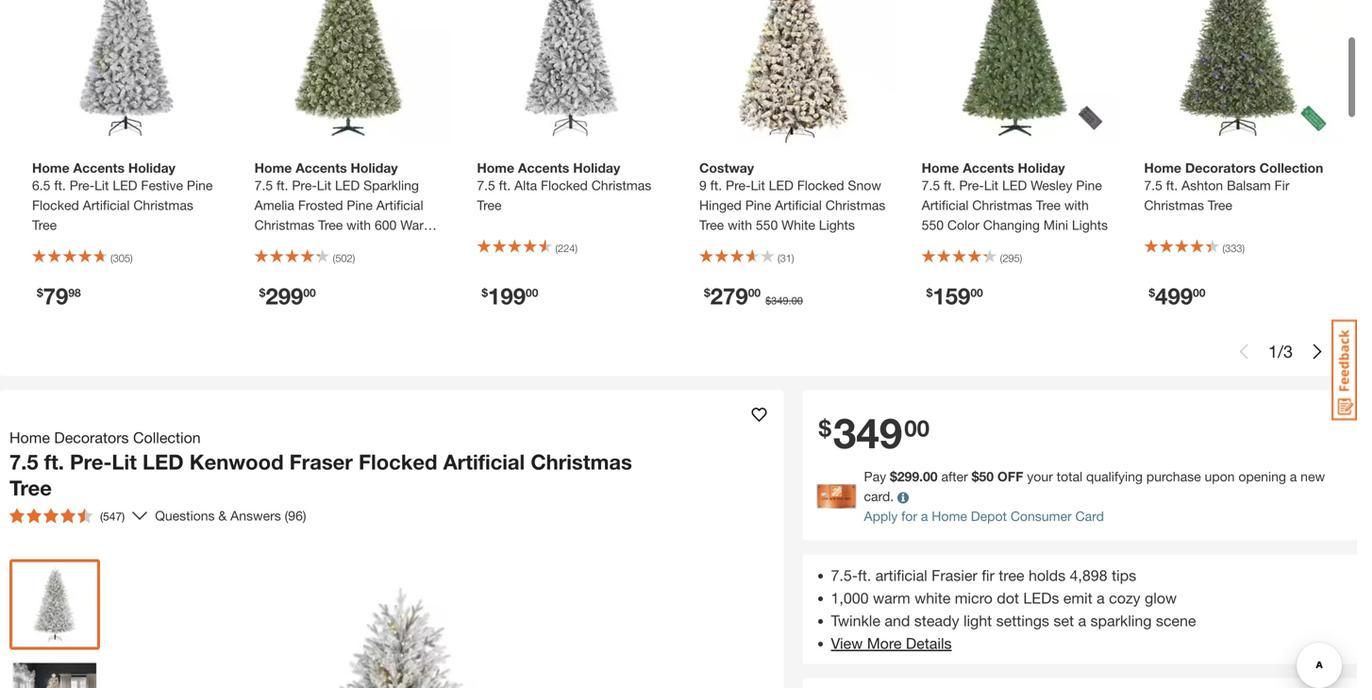 Task type: describe. For each thing, give the bounding box(es) containing it.
christmas inside home accents holiday 7.5 ft. pre-lit led wesley pine artificial christmas tree with 550 color changing mini lights
[[972, 197, 1032, 213]]

$ for 79
[[37, 286, 43, 299]]

flocked inside home accents holiday 6.5 ft. pre-lit led festive pine flocked artificial christmas tree
[[32, 197, 79, 213]]

emit
[[1064, 589, 1093, 607]]

( for 79
[[110, 252, 113, 264]]

lit for 299
[[317, 178, 331, 193]]

( for 499
[[1223, 242, 1225, 255]]

279
[[710, 282, 748, 309]]

collection for led
[[133, 429, 201, 447]]

224
[[558, 242, 575, 255]]

) for 499
[[1242, 242, 1245, 255]]

led for 299
[[335, 178, 360, 193]]

600
[[375, 217, 397, 233]]

$ for 299
[[259, 286, 266, 299]]

card
[[1076, 508, 1104, 524]]

tree inside home accents holiday 7.5 ft. pre-lit led wesley pine artificial christmas tree with 550 color changing mini lights
[[1036, 197, 1061, 213]]

( 31 )
[[778, 252, 794, 264]]

home for 79
[[32, 160, 70, 176]]

295
[[1003, 252, 1020, 264]]

9 ft. pre-lit led flocked snow hinged pine artificial christmas tree with 550 white lights image
[[690, 0, 897, 146]]

set
[[1054, 612, 1074, 630]]

pine inside home accents holiday 7.5 ft. pre-lit led sparkling amelia frosted pine artificial christmas tree with 600 warm white micro fairy lights
[[347, 197, 373, 213]]

$ for 279
[[704, 286, 710, 299]]

home for 499
[[1144, 160, 1182, 176]]

artificial
[[876, 566, 928, 584]]

( 502 )
[[333, 252, 355, 264]]

pre- for 299
[[292, 178, 317, 193]]

with for 159
[[1065, 197, 1089, 213]]

6.5 ft. pre-lit led festive pine flocked artificial christmas tree image
[[23, 0, 230, 146]]

for
[[902, 508, 917, 524]]

opening
[[1239, 469, 1286, 484]]

with for $
[[728, 217, 752, 233]]

decorators for pre-
[[54, 429, 129, 447]]

leds
[[1024, 589, 1059, 607]]

7.5-ft. artificial frasier fir tree holds 4,898 tips 1,000 warm white micro dot leds emit a cozy glow twinkle and steady light settings set a sparkling scene view more details
[[831, 566, 1196, 652]]

7.5 for 199
[[477, 178, 495, 193]]

frosted
[[298, 197, 343, 213]]

50
[[979, 469, 994, 484]]

after
[[942, 469, 968, 484]]

christmas inside home accents holiday 6.5 ft. pre-lit led festive pine flocked artificial christmas tree
[[133, 197, 193, 213]]

alta
[[514, 178, 537, 193]]

$ 499 00
[[1149, 282, 1206, 309]]

pay $ 299.00 after $ 50 off
[[864, 469, 1024, 484]]

199
[[488, 282, 526, 309]]

changing
[[983, 217, 1040, 233]]

ashton
[[1182, 178, 1223, 193]]

artificial inside home accents holiday 7.5 ft. pre-lit led wesley pine artificial christmas tree with 550 color changing mini lights
[[922, 197, 969, 213]]

&
[[218, 508, 227, 524]]

white
[[915, 589, 951, 607]]

lights inside home accents holiday 7.5 ft. pre-lit led sparkling amelia frosted pine artificial christmas tree with 600 warm white micro fairy lights
[[361, 237, 397, 253]]

christmas inside home accents holiday 7.5 ft. alta flocked christmas tree
[[592, 178, 652, 193]]

159
[[933, 282, 971, 309]]

tree
[[999, 566, 1025, 584]]

tips
[[1112, 566, 1137, 584]]

consumer
[[1011, 508, 1072, 524]]

led inside home decorators collection 7.5 ft. pre-lit led kenwood fraser flocked artificial christmas tree
[[143, 449, 184, 474]]

next slide image
[[1310, 344, 1325, 359]]

holiday for 79
[[128, 160, 175, 176]]

apply
[[864, 508, 898, 524]]

home accents holiday 7.5 ft. pre-lit led sparkling amelia frosted pine artificial christmas tree with 600 warm white micro fairy lights
[[255, 160, 435, 253]]

led inside costway 9 ft. pre-lit led flocked snow hinged pine artificial christmas tree with 550 white lights
[[769, 178, 794, 193]]

pine for 79
[[187, 178, 213, 193]]

7.5 for 499
[[1144, 178, 1163, 193]]

31
[[780, 252, 792, 264]]

home accents holiday 7.5 ft. pre-lit led wesley pine artificial christmas tree with 550 color changing mini lights
[[922, 160, 1108, 233]]

christmas inside home decorators collection 7.5 ft. ashton balsam fir christmas tree
[[1144, 197, 1204, 213]]

(547)
[[100, 510, 125, 523]]

white inside home accents holiday 7.5 ft. pre-lit led sparkling amelia frosted pine artificial christmas tree with 600 warm white micro fairy lights
[[255, 237, 288, 253]]

costway
[[699, 160, 754, 176]]

ft. for christmas
[[1166, 178, 1178, 193]]

amelia
[[255, 197, 294, 213]]

ft. for kenwood
[[44, 449, 64, 474]]

7.5 ft. pre-lit led wesley pine artificial christmas tree with 550 color changing mini lights image
[[912, 0, 1120, 146]]

christmas inside home accents holiday 7.5 ft. pre-lit led sparkling amelia frosted pine artificial christmas tree with 600 warm white micro fairy lights
[[255, 217, 315, 233]]

7.5-
[[831, 566, 858, 584]]

led for 79
[[113, 178, 137, 193]]

home decorators collection pre lit christmas trees 21hd10008 e1.1 image
[[13, 663, 96, 688]]

(547) button
[[2, 501, 132, 531]]

ft. inside costway 9 ft. pre-lit led flocked snow hinged pine artificial christmas tree with 550 white lights
[[710, 178, 722, 193]]

color
[[948, 217, 980, 233]]

cozy
[[1109, 589, 1141, 607]]

home decorators collection link
[[9, 426, 208, 449]]

a inside your total qualifying purchase upon opening a new card.
[[1290, 469, 1297, 484]]

feedback link image
[[1332, 319, 1357, 421]]

warm
[[873, 589, 911, 607]]

( for $
[[778, 252, 780, 264]]

( 295 )
[[1000, 252, 1023, 264]]

ft. for festive
[[54, 178, 66, 193]]

micro
[[955, 589, 993, 607]]

00 for 199
[[526, 286, 538, 299]]

) for 199
[[575, 242, 578, 255]]

kenwood
[[189, 449, 284, 474]]

holiday for 159
[[1018, 160, 1065, 176]]

this is the first slide image
[[1236, 344, 1252, 359]]

flocked inside home decorators collection 7.5 ft. pre-lit led kenwood fraser flocked artificial christmas tree
[[359, 449, 437, 474]]

$ 349 00
[[819, 408, 930, 457]]

$ 79 98
[[37, 282, 81, 309]]

apply for a home depot consumer card link
[[864, 508, 1104, 524]]

festive
[[141, 178, 183, 193]]

christmas inside home decorators collection 7.5 ft. pre-lit led kenwood fraser flocked artificial christmas tree
[[531, 449, 632, 474]]

7.5 for 299
[[255, 178, 273, 193]]

white inside costway 9 ft. pre-lit led flocked snow hinged pine artificial christmas tree with 550 white lights
[[782, 217, 815, 233]]

purchase
[[1147, 469, 1201, 484]]

lights inside costway 9 ft. pre-lit led flocked snow hinged pine artificial christmas tree with 550 white lights
[[819, 217, 855, 233]]

and
[[885, 612, 910, 630]]

home decorators collection pre lit christmas trees 21hd10008 64.0 image
[[13, 563, 96, 646]]

details
[[906, 634, 952, 652]]

artificial inside costway 9 ft. pre-lit led flocked snow hinged pine artificial christmas tree with 550 white lights
[[775, 197, 822, 213]]

$ 299 00
[[259, 282, 316, 309]]

a right 'set'
[[1078, 612, 1086, 630]]

7.5 ft. alta flocked christmas tree image
[[468, 0, 675, 146]]

1,000
[[831, 589, 869, 607]]

333
[[1225, 242, 1242, 255]]

tree inside home accents holiday 7.5 ft. alta flocked christmas tree
[[477, 197, 502, 213]]

/
[[1278, 341, 1284, 362]]

lit inside costway 9 ft. pre-lit led flocked snow hinged pine artificial christmas tree with 550 white lights
[[751, 178, 765, 193]]

98
[[68, 286, 81, 299]]

fir
[[982, 566, 995, 584]]

hinged
[[699, 197, 742, 213]]

your total qualifying purchase upon opening a new card.
[[864, 469, 1325, 504]]

6.5
[[32, 178, 50, 193]]



Task type: vqa. For each thing, say whether or not it's contained in the screenshot.
Delivering at the bottom left of the page
no



Task type: locate. For each thing, give the bounding box(es) containing it.
( down home accents holiday 6.5 ft. pre-lit led festive pine flocked artificial christmas tree
[[110, 252, 113, 264]]

( for 299
[[333, 252, 335, 264]]

7.5 left alta
[[477, 178, 495, 193]]

artificial inside home accents holiday 6.5 ft. pre-lit led festive pine flocked artificial christmas tree
[[83, 197, 130, 213]]

pre- down costway
[[726, 178, 751, 193]]

1 / 3
[[1269, 341, 1293, 362]]

with down 'hinged'
[[728, 217, 752, 233]]

00 for 349
[[904, 415, 930, 441]]

550 inside costway 9 ft. pre-lit led flocked snow hinged pine artificial christmas tree with 550 white lights
[[756, 217, 778, 233]]

7.5 inside home decorators collection 7.5 ft. pre-lit led kenwood fraser flocked artificial christmas tree
[[9, 449, 38, 474]]

0 vertical spatial decorators
[[1185, 160, 1256, 176]]

collection inside home decorators collection 7.5 ft. pre-lit led kenwood fraser flocked artificial christmas tree
[[133, 429, 201, 447]]

1 550 from the left
[[756, 217, 778, 233]]

pre- up frosted
[[292, 178, 317, 193]]

collection up 'kenwood'
[[133, 429, 201, 447]]

decorators for ashton
[[1185, 160, 1256, 176]]

550 for 159
[[922, 217, 944, 233]]

349 down 31
[[771, 295, 789, 307]]

1 vertical spatial collection
[[133, 429, 201, 447]]

lit up changing
[[984, 178, 999, 193]]

a left new
[[1290, 469, 1297, 484]]

$ inside the $ 299 00
[[259, 286, 266, 299]]

( down home decorators collection 7.5 ft. ashton balsam fir christmas tree
[[1223, 242, 1225, 255]]

0 horizontal spatial lights
[[361, 237, 397, 253]]

$ for 199
[[482, 286, 488, 299]]

0 vertical spatial collection
[[1260, 160, 1324, 176]]

view more details link
[[831, 634, 952, 652]]

7.5 ft. ashton balsam fir christmas tree image
[[1135, 0, 1342, 146]]

299
[[266, 282, 303, 309]]

mini
[[1044, 217, 1068, 233]]

4 accents from the left
[[963, 160, 1014, 176]]

2 horizontal spatial with
[[1065, 197, 1089, 213]]

( for 159
[[1000, 252, 1003, 264]]

flocked left the snow
[[797, 178, 844, 193]]

) down home decorators collection 7.5 ft. ashton balsam fir christmas tree
[[1242, 242, 1245, 255]]

with up mini on the right top
[[1065, 197, 1089, 213]]

wesley
[[1031, 178, 1073, 193]]

pre- inside home accents holiday 7.5 ft. pre-lit led sparkling amelia frosted pine artificial christmas tree with 600 warm white micro fairy lights
[[292, 178, 317, 193]]

frasier
[[932, 566, 978, 584]]

fairy
[[329, 237, 358, 253]]

( right micro
[[333, 252, 335, 264]]

ft. inside home accents holiday 6.5 ft. pre-lit led festive pine flocked artificial christmas tree
[[54, 178, 66, 193]]

holiday inside home accents holiday 7.5 ft. alta flocked christmas tree
[[573, 160, 620, 176]]

pre- inside home accents holiday 6.5 ft. pre-lit led festive pine flocked artificial christmas tree
[[70, 178, 95, 193]]

349 up pay
[[833, 408, 903, 457]]

accents up changing
[[963, 160, 1014, 176]]

balsam
[[1227, 178, 1271, 193]]

pine inside home accents holiday 6.5 ft. pre-lit led festive pine flocked artificial christmas tree
[[187, 178, 213, 193]]

flocked right fraser
[[359, 449, 437, 474]]

pine for 159
[[1076, 178, 1102, 193]]

fraser
[[289, 449, 353, 474]]

1 horizontal spatial collection
[[1260, 160, 1324, 176]]

accents up ( 305 )
[[73, 160, 125, 176]]

ft. inside 7.5-ft. artificial frasier fir tree holds 4,898 tips 1,000 warm white micro dot leds emit a cozy glow twinkle and steady light settings set a sparkling scene view more details
[[858, 566, 871, 584]]

550 up ( 31 )
[[756, 217, 778, 233]]

1 holiday from the left
[[128, 160, 175, 176]]

home accents holiday 7.5 ft. alta flocked christmas tree
[[477, 160, 652, 213]]

holiday inside home accents holiday 7.5 ft. pre-lit led sparkling amelia frosted pine artificial christmas tree with 600 warm white micro fairy lights
[[351, 160, 398, 176]]

ft. right 9
[[710, 178, 722, 193]]

3 holiday from the left
[[573, 160, 620, 176]]

accents inside home accents holiday 7.5 ft. pre-lit led sparkling amelia frosted pine artificial christmas tree with 600 warm white micro fairy lights
[[296, 160, 347, 176]]

holiday up festive
[[128, 160, 175, 176]]

( 305 )
[[110, 252, 133, 264]]

0 vertical spatial 349
[[771, 295, 789, 307]]

pine right festive
[[187, 178, 213, 193]]

349 inside $ 279 00 $ 349 . 00
[[771, 295, 789, 307]]

ft. up color
[[944, 178, 956, 193]]

ft. left 'ashton'
[[1166, 178, 1178, 193]]

tree inside home accents holiday 7.5 ft. pre-lit led sparkling amelia frosted pine artificial christmas tree with 600 warm white micro fairy lights
[[318, 217, 343, 233]]

lit up frosted
[[317, 178, 331, 193]]

tree inside home decorators collection 7.5 ft. pre-lit led kenwood fraser flocked artificial christmas tree
[[9, 475, 52, 500]]

info image
[[898, 492, 909, 504]]

7.5 inside home accents holiday 7.5 ft. pre-lit led wesley pine artificial christmas tree with 550 color changing mini lights
[[922, 178, 940, 193]]

led
[[113, 178, 137, 193], [335, 178, 360, 193], [769, 178, 794, 193], [1002, 178, 1027, 193], [143, 449, 184, 474]]

pre- for 79
[[70, 178, 95, 193]]

$ 159 00
[[927, 282, 983, 309]]

00 inside $ 199 00
[[526, 286, 538, 299]]

sparkling
[[1091, 612, 1152, 630]]

holiday for 199
[[573, 160, 620, 176]]

home for 159
[[922, 160, 959, 176]]

lit inside home decorators collection 7.5 ft. pre-lit led kenwood fraser flocked artificial christmas tree
[[112, 449, 137, 474]]

( 333 )
[[1223, 242, 1245, 255]]

with inside costway 9 ft. pre-lit led flocked snow hinged pine artificial christmas tree with 550 white lights
[[728, 217, 752, 233]]

artificial inside home decorators collection 7.5 ft. pre-lit led kenwood fraser flocked artificial christmas tree
[[443, 449, 525, 474]]

scene
[[1156, 612, 1196, 630]]

0 horizontal spatial decorators
[[54, 429, 129, 447]]

ft. for tree
[[499, 178, 511, 193]]

) for 159
[[1020, 252, 1023, 264]]

apply for a home depot consumer card
[[864, 508, 1104, 524]]

home for 299
[[255, 160, 292, 176]]

pine right wesley
[[1076, 178, 1102, 193]]

1 horizontal spatial 550
[[922, 217, 944, 233]]

accents inside home accents holiday 7.5 ft. alta flocked christmas tree
[[518, 160, 569, 176]]

with inside home accents holiday 7.5 ft. pre-lit led wesley pine artificial christmas tree with 550 color changing mini lights
[[1065, 197, 1089, 213]]

a
[[1290, 469, 1297, 484], [921, 508, 928, 524], [1097, 589, 1105, 607], [1078, 612, 1086, 630]]

0 vertical spatial white
[[782, 217, 815, 233]]

349
[[771, 295, 789, 307], [833, 408, 903, 457]]

4,898
[[1070, 566, 1108, 584]]

led up 31
[[769, 178, 794, 193]]

pine right 'hinged'
[[745, 197, 771, 213]]

home
[[32, 160, 70, 176], [255, 160, 292, 176], [477, 160, 514, 176], [922, 160, 959, 176], [1144, 160, 1182, 176], [9, 429, 50, 447], [932, 508, 967, 524]]

ft. left alta
[[499, 178, 511, 193]]

ft. right 6.5
[[54, 178, 66, 193]]

ft. for sparkling
[[277, 178, 288, 193]]

artificial inside home accents holiday 7.5 ft. pre-lit led sparkling amelia frosted pine artificial christmas tree with 600 warm white micro fairy lights
[[376, 197, 423, 213]]

( down home accents holiday 7.5 ft. alta flocked christmas tree
[[555, 242, 558, 255]]

$ inside $ 79 98
[[37, 286, 43, 299]]

pre- right 6.5
[[70, 178, 95, 193]]

1 horizontal spatial decorators
[[1185, 160, 1256, 176]]

led for 159
[[1002, 178, 1027, 193]]

ft. for wesley
[[944, 178, 956, 193]]

tree
[[477, 197, 502, 213], [1036, 197, 1061, 213], [1208, 197, 1233, 213], [32, 217, 57, 233], [318, 217, 343, 233], [699, 217, 724, 233], [9, 475, 52, 500]]

led up frosted
[[335, 178, 360, 193]]

white up 31
[[782, 217, 815, 233]]

lights inside home accents holiday 7.5 ft. pre-lit led wesley pine artificial christmas tree with 550 color changing mini lights
[[1072, 217, 1108, 233]]

led inside home accents holiday 6.5 ft. pre-lit led festive pine flocked artificial christmas tree
[[113, 178, 137, 193]]

2 550 from the left
[[922, 217, 944, 233]]

550 inside home accents holiday 7.5 ft. pre-lit led wesley pine artificial christmas tree with 550 color changing mini lights
[[922, 217, 944, 233]]

with up fairy
[[347, 217, 371, 233]]

550 left color
[[922, 217, 944, 233]]

pre-
[[70, 178, 95, 193], [292, 178, 317, 193], [726, 178, 751, 193], [959, 178, 984, 193], [70, 449, 112, 474]]

pre- inside costway 9 ft. pre-lit led flocked snow hinged pine artificial christmas tree with 550 white lights
[[726, 178, 751, 193]]

499
[[1155, 282, 1193, 309]]

led inside home accents holiday 7.5 ft. pre-lit led wesley pine artificial christmas tree with 550 color changing mini lights
[[1002, 178, 1027, 193]]

0 horizontal spatial 349
[[771, 295, 789, 307]]

3 accents from the left
[[518, 160, 569, 176]]

ft. up 4.5 stars image
[[44, 449, 64, 474]]

lit for 79
[[95, 178, 109, 193]]

7.5 for 159
[[922, 178, 940, 193]]

warm
[[400, 217, 435, 233]]

decorators inside home decorators collection 7.5 ft. pre-lit led kenwood fraser flocked artificial christmas tree
[[54, 429, 129, 447]]

7.5 inside home accents holiday 7.5 ft. pre-lit led sparkling amelia frosted pine artificial christmas tree with 600 warm white micro fairy lights
[[255, 178, 273, 193]]

white left micro
[[255, 237, 288, 253]]

lit inside home accents holiday 6.5 ft. pre-lit led festive pine flocked artificial christmas tree
[[95, 178, 109, 193]]

00
[[303, 286, 316, 299], [526, 286, 538, 299], [748, 286, 761, 299], [971, 286, 983, 299], [1193, 286, 1206, 299], [792, 295, 803, 307], [904, 415, 930, 441]]

$ inside $ 349 00
[[819, 415, 831, 441]]

settings
[[996, 612, 1050, 630]]

pre- down home decorators collection link
[[70, 449, 112, 474]]

ft. inside home decorators collection 7.5 ft. pre-lit led kenwood fraser flocked artificial christmas tree
[[44, 449, 64, 474]]

550 for $
[[756, 217, 778, 233]]

accents inside home accents holiday 7.5 ft. pre-lit led wesley pine artificial christmas tree with 550 color changing mini lights
[[963, 160, 1014, 176]]

ft. inside home accents holiday 7.5 ft. alta flocked christmas tree
[[499, 178, 511, 193]]

1 vertical spatial white
[[255, 237, 288, 253]]

pre- for 159
[[959, 178, 984, 193]]

( up $ 279 00 $ 349 . 00
[[778, 252, 780, 264]]

upon
[[1205, 469, 1235, 484]]

lights down 600
[[361, 237, 397, 253]]

decorators
[[1185, 160, 1256, 176], [54, 429, 129, 447]]

79
[[43, 282, 68, 309]]

) for 299
[[353, 252, 355, 264]]

$
[[37, 286, 43, 299], [259, 286, 266, 299], [482, 286, 488, 299], [704, 286, 710, 299], [927, 286, 933, 299], [1149, 286, 1155, 299], [766, 295, 771, 307], [819, 415, 831, 441], [890, 469, 897, 484], [972, 469, 979, 484]]

with inside home accents holiday 7.5 ft. pre-lit led sparkling amelia frosted pine artificial christmas tree with 600 warm white micro fairy lights
[[347, 217, 371, 233]]

$ for 349
[[819, 415, 831, 441]]

7.5 left 'ashton'
[[1144, 178, 1163, 193]]

snow
[[848, 178, 882, 193]]

00 inside $ 159 00
[[971, 286, 983, 299]]

pine for $
[[745, 197, 771, 213]]

lights down the snow
[[819, 217, 855, 233]]

2 accents from the left
[[296, 160, 347, 176]]

holds
[[1029, 566, 1066, 584]]

0 horizontal spatial collection
[[133, 429, 201, 447]]

holiday inside home accents holiday 6.5 ft. pre-lit led festive pine flocked artificial christmas tree
[[128, 160, 175, 176]]

home inside home accents holiday 7.5 ft. pre-lit led sparkling amelia frosted pine artificial christmas tree with 600 warm white micro fairy lights
[[255, 160, 292, 176]]

( 224 )
[[555, 242, 578, 255]]

home inside home decorators collection 7.5 ft. pre-lit led kenwood fraser flocked artificial christmas tree
[[9, 429, 50, 447]]

00 inside the $ 299 00
[[303, 286, 316, 299]]

) down home accents holiday 6.5 ft. pre-lit led festive pine flocked artificial christmas tree
[[130, 252, 133, 264]]

led left wesley
[[1002, 178, 1027, 193]]

accents up frosted
[[296, 160, 347, 176]]

pre- up color
[[959, 178, 984, 193]]

accents for 299
[[296, 160, 347, 176]]

ft. up '1,000'
[[858, 566, 871, 584]]

a right 'emit' at right bottom
[[1097, 589, 1105, 607]]

steady
[[914, 612, 959, 630]]

ft.
[[54, 178, 66, 193], [277, 178, 288, 193], [499, 178, 511, 193], [710, 178, 722, 193], [944, 178, 956, 193], [1166, 178, 1178, 193], [44, 449, 64, 474], [858, 566, 871, 584]]

home decorators collection 7.5 ft. ashton balsam fir christmas tree
[[1144, 160, 1324, 213]]

christmas inside costway 9 ft. pre-lit led flocked snow hinged pine artificial christmas tree with 550 white lights
[[826, 197, 886, 213]]

(96)
[[285, 508, 306, 524]]

tree inside home accents holiday 6.5 ft. pre-lit led festive pine flocked artificial christmas tree
[[32, 217, 57, 233]]

$ inside $ 199 00
[[482, 286, 488, 299]]

pine inside costway 9 ft. pre-lit led flocked snow hinged pine artificial christmas tree with 550 white lights
[[745, 197, 771, 213]]

$ inside $ 499 00
[[1149, 286, 1155, 299]]

$ for 499
[[1149, 286, 1155, 299]]

$ for 159
[[927, 286, 933, 299]]

flocked
[[541, 178, 588, 193], [797, 178, 844, 193], [32, 197, 79, 213], [359, 449, 437, 474]]

7.5 up 4.5 stars image
[[9, 449, 38, 474]]

ft. inside home decorators collection 7.5 ft. ashton balsam fir christmas tree
[[1166, 178, 1178, 193]]

7.5 inside home accents holiday 7.5 ft. alta flocked christmas tree
[[477, 178, 495, 193]]

collection for fir
[[1260, 160, 1324, 176]]

1 horizontal spatial white
[[782, 217, 815, 233]]

accents for 79
[[73, 160, 125, 176]]

1 vertical spatial 349
[[833, 408, 903, 457]]

lit inside home accents holiday 7.5 ft. pre-lit led wesley pine artificial christmas tree with 550 color changing mini lights
[[984, 178, 999, 193]]

home inside home accents holiday 6.5 ft. pre-lit led festive pine flocked artificial christmas tree
[[32, 160, 70, 176]]

( for 199
[[555, 242, 558, 255]]

home inside home accents holiday 7.5 ft. alta flocked christmas tree
[[477, 160, 514, 176]]

decorators inside home decorators collection 7.5 ft. ashton balsam fir christmas tree
[[1185, 160, 1256, 176]]

) up $ 279 00 $ 349 . 00
[[792, 252, 794, 264]]

depot
[[971, 508, 1007, 524]]

lights right mini on the right top
[[1072, 217, 1108, 233]]

accents for 199
[[518, 160, 569, 176]]

0 horizontal spatial 550
[[756, 217, 778, 233]]

tree inside costway 9 ft. pre-lit led flocked snow hinged pine artificial christmas tree with 550 white lights
[[699, 217, 724, 233]]

1
[[1269, 341, 1278, 362]]

accents up alta
[[518, 160, 569, 176]]

3
[[1284, 341, 1293, 362]]

flocked right alta
[[541, 178, 588, 193]]

flocked inside costway 9 ft. pre-lit led flocked snow hinged pine artificial christmas tree with 550 white lights
[[797, 178, 844, 193]]

7.5 up amelia on the left top of page
[[255, 178, 273, 193]]

) right micro
[[353, 252, 355, 264]]

$ inside $ 159 00
[[927, 286, 933, 299]]

view
[[831, 634, 863, 652]]

add to list image
[[752, 407, 767, 423]]

decorators up 'ashton'
[[1185, 160, 1256, 176]]

home inside home accents holiday 7.5 ft. pre-lit led wesley pine artificial christmas tree with 550 color changing mini lights
[[922, 160, 959, 176]]

accents for 159
[[963, 160, 1014, 176]]

accents inside home accents holiday 6.5 ft. pre-lit led festive pine flocked artificial christmas tree
[[73, 160, 125, 176]]

0 horizontal spatial white
[[255, 237, 288, 253]]

lit down costway
[[751, 178, 765, 193]]

led up questions
[[143, 449, 184, 474]]

7.5 right the snow
[[922, 178, 940, 193]]

(
[[555, 242, 558, 255], [1223, 242, 1225, 255], [110, 252, 113, 264], [333, 252, 335, 264], [778, 252, 780, 264], [1000, 252, 1003, 264]]

1 accents from the left
[[73, 160, 125, 176]]

apply now image
[[817, 484, 864, 509]]

collection up fir
[[1260, 160, 1324, 176]]

) for 79
[[130, 252, 133, 264]]

questions
[[155, 508, 215, 524]]

home for 199
[[477, 160, 514, 176]]

7.5 inside home decorators collection 7.5 ft. ashton balsam fir christmas tree
[[1144, 178, 1163, 193]]

ft. inside home accents holiday 7.5 ft. pre-lit led wesley pine artificial christmas tree with 550 color changing mini lights
[[944, 178, 956, 193]]

costway 9 ft. pre-lit led flocked snow hinged pine artificial christmas tree with 550 white lights
[[699, 160, 886, 233]]

( down changing
[[1000, 252, 1003, 264]]

4 holiday from the left
[[1018, 160, 1065, 176]]

total
[[1057, 469, 1083, 484]]

collection inside home decorators collection 7.5 ft. ashton balsam fir christmas tree
[[1260, 160, 1324, 176]]

flocked down 6.5
[[32, 197, 79, 213]]

flocked inside home accents holiday 7.5 ft. alta flocked christmas tree
[[541, 178, 588, 193]]

pine
[[187, 178, 213, 193], [1076, 178, 1102, 193], [347, 197, 373, 213], [745, 197, 771, 213]]

decorators up (547) link
[[54, 429, 129, 447]]

4.5 stars image
[[9, 508, 93, 524]]

1 horizontal spatial with
[[728, 217, 752, 233]]

off
[[998, 469, 1024, 484]]

twinkle
[[831, 612, 881, 630]]

qualifying
[[1086, 469, 1143, 484]]

pre- inside home accents holiday 7.5 ft. pre-lit led wesley pine artificial christmas tree with 550 color changing mini lights
[[959, 178, 984, 193]]

holiday for 299
[[351, 160, 398, 176]]

fir
[[1275, 178, 1290, 193]]

lit down home decorators collection link
[[112, 449, 137, 474]]

home inside home decorators collection 7.5 ft. ashton balsam fir christmas tree
[[1144, 160, 1182, 176]]

(547) link
[[2, 501, 147, 531]]

micro
[[292, 237, 325, 253]]

led inside home accents holiday 7.5 ft. pre-lit led sparkling amelia frosted pine artificial christmas tree with 600 warm white micro fairy lights
[[335, 178, 360, 193]]

holiday inside home accents holiday 7.5 ft. pre-lit led wesley pine artificial christmas tree with 550 color changing mini lights
[[1018, 160, 1065, 176]]

)
[[575, 242, 578, 255], [1242, 242, 1245, 255], [130, 252, 133, 264], [353, 252, 355, 264], [792, 252, 794, 264], [1020, 252, 1023, 264]]

00 inside $ 499 00
[[1193, 286, 1206, 299]]

artificial
[[83, 197, 130, 213], [376, 197, 423, 213], [775, 197, 822, 213], [922, 197, 969, 213], [443, 449, 525, 474]]

) down changing
[[1020, 252, 1023, 264]]

pine inside home accents holiday 7.5 ft. pre-lit led wesley pine artificial christmas tree with 550 color changing mini lights
[[1076, 178, 1102, 193]]

) for $
[[792, 252, 794, 264]]

00 inside $ 349 00
[[904, 415, 930, 441]]

00 for 499
[[1193, 286, 1206, 299]]

lit inside home accents holiday 7.5 ft. pre-lit led sparkling amelia frosted pine artificial christmas tree with 600 warm white micro fairy lights
[[317, 178, 331, 193]]

a right for
[[921, 508, 928, 524]]

pre- inside home decorators collection 7.5 ft. pre-lit led kenwood fraser flocked artificial christmas tree
[[70, 449, 112, 474]]

accents
[[73, 160, 125, 176], [296, 160, 347, 176], [518, 160, 569, 176], [963, 160, 1014, 176]]

new
[[1301, 469, 1325, 484]]

led left festive
[[113, 178, 137, 193]]

holiday up 224
[[573, 160, 620, 176]]

1 horizontal spatial 349
[[833, 408, 903, 457]]

card.
[[864, 489, 894, 504]]

0 horizontal spatial with
[[347, 217, 371, 233]]

ft. inside home accents holiday 7.5 ft. pre-lit led sparkling amelia frosted pine artificial christmas tree with 600 warm white micro fairy lights
[[277, 178, 288, 193]]

00 for 299
[[303, 286, 316, 299]]

$ 199 00
[[482, 282, 538, 309]]

00 for 279
[[748, 286, 761, 299]]

2 holiday from the left
[[351, 160, 398, 176]]

2 horizontal spatial lights
[[1072, 217, 1108, 233]]

home accents holiday 6.5 ft. pre-lit led festive pine flocked artificial christmas tree
[[32, 160, 213, 233]]

ft. up amelia on the left top of page
[[277, 178, 288, 193]]

holiday up 'sparkling'
[[351, 160, 398, 176]]

1 vertical spatial decorators
[[54, 429, 129, 447]]

502
[[335, 252, 353, 264]]

glow
[[1145, 589, 1177, 607]]

tree inside home decorators collection 7.5 ft. ashton balsam fir christmas tree
[[1208, 197, 1233, 213]]

pine down 'sparkling'
[[347, 197, 373, 213]]

lit left festive
[[95, 178, 109, 193]]

) down home accents holiday 7.5 ft. alta flocked christmas tree
[[575, 242, 578, 255]]

dot
[[997, 589, 1019, 607]]

lit for 159
[[984, 178, 999, 193]]

1 horizontal spatial lights
[[819, 217, 855, 233]]

7.5 ft. pre-lit led sparkling amelia frosted pine artificial christmas tree with 600 warm white micro fairy lights image
[[245, 0, 452, 146]]

00 for 159
[[971, 286, 983, 299]]

holiday up wesley
[[1018, 160, 1065, 176]]

lit
[[95, 178, 109, 193], [317, 178, 331, 193], [751, 178, 765, 193], [984, 178, 999, 193], [112, 449, 137, 474]]



